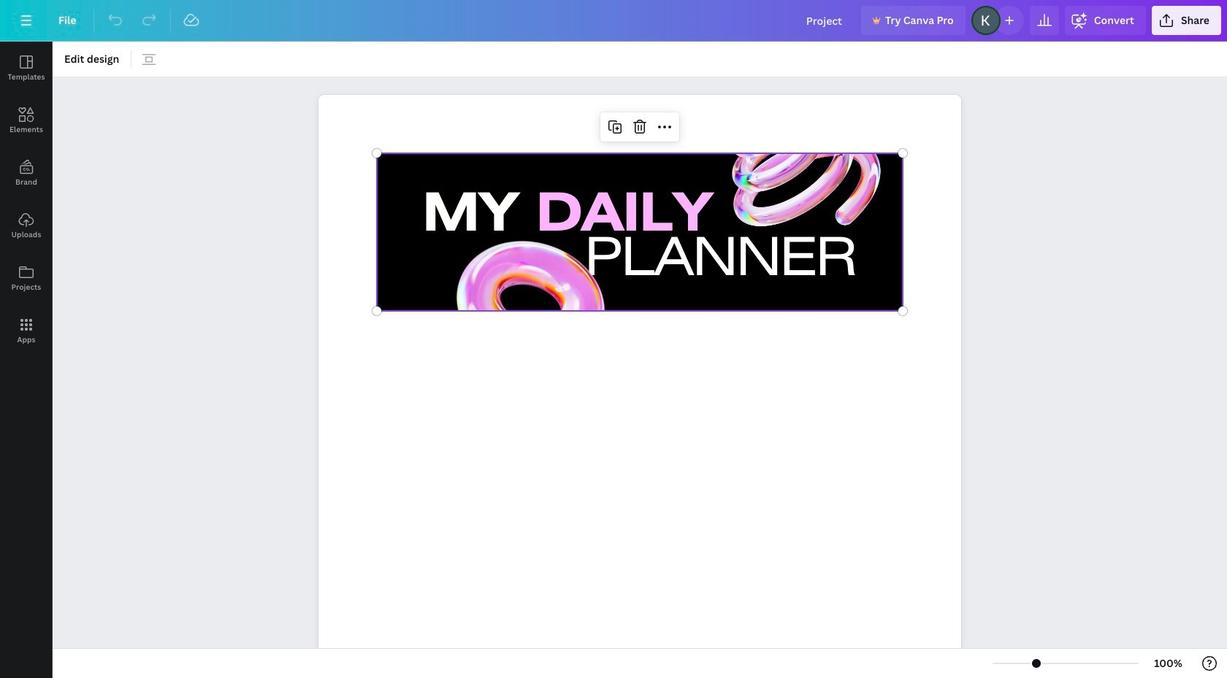 Task type: describe. For each thing, give the bounding box(es) containing it.
main menu bar
[[0, 0, 1227, 42]]



Task type: locate. For each thing, give the bounding box(es) containing it.
Zoom button
[[1145, 652, 1192, 676]]

side panel tab list
[[0, 42, 53, 357]]

Design title text field
[[795, 6, 855, 35]]

None text field
[[318, 87, 961, 679]]



Task type: vqa. For each thing, say whether or not it's contained in the screenshot.
Zoom button
yes



